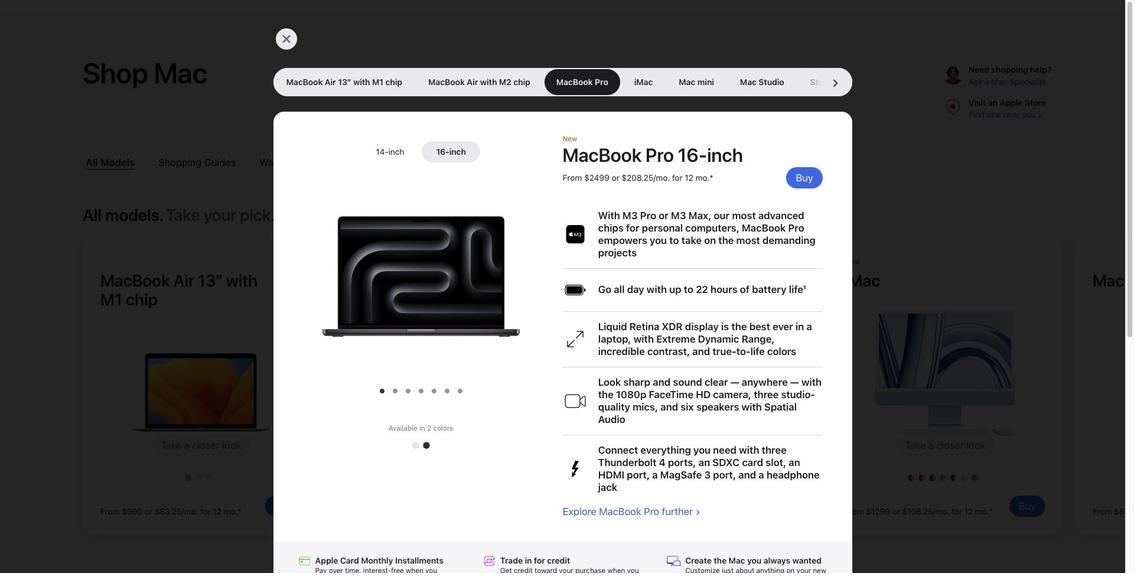 Task type: describe. For each thing, give the bounding box(es) containing it.
$1299
[[866, 507, 890, 516]]

/mo. down magsafe 3
[[685, 507, 702, 516]]

1080p
[[616, 389, 646, 401]]

extreme
[[656, 333, 696, 345]]

with
[[598, 210, 620, 222]]

visit an apple store find one near you
[[969, 98, 1046, 119]]

1 — from the left
[[731, 376, 739, 388]]

or $108.25 /mo. for 12 mo. *
[[893, 507, 993, 516]]

new macbook pro 14" and 16"
[[597, 258, 783, 291]]

slot,
[[766, 457, 786, 469]]

with inside button
[[353, 77, 370, 87]]

for right further at the bottom of page
[[704, 507, 714, 516]]

shopping
[[992, 65, 1028, 74]]

available
[[389, 424, 418, 432]]

mac inside all models "list"
[[1093, 271, 1125, 291]]

is
[[721, 321, 729, 333]]

explore macbook pro further
[[563, 506, 693, 518]]

the mac experience link
[[531, 157, 623, 169]]

financing image
[[297, 554, 312, 568]]

mac mini button
[[666, 68, 727, 96]]

2 horizontal spatial to
[[684, 284, 694, 296]]

anywhere
[[742, 376, 788, 388]]

$108.25
[[903, 507, 933, 516]]

0 horizontal spatial 13"
[[198, 271, 223, 291]]

0 horizontal spatial an
[[699, 457, 710, 469]]

a inside liquid retina xdr display is the best ever in a laptop, with extreme dynamic range, incredible contrast, and true-to-life colors
[[807, 321, 812, 333]]

credit
[[547, 556, 570, 565]]

pro inside "new macbook pro 14" and 16""
[[670, 271, 695, 291]]

speakers
[[696, 401, 739, 413]]

the right create
[[714, 556, 727, 565]]

gallery group
[[303, 164, 1134, 400]]

studio display
[[810, 77, 867, 87]]

apple card monthly installments
[[315, 556, 444, 565]]

for down "green" image
[[952, 507, 962, 516]]

space black image inside macbook pro 14" and&nbsp;16"
<br /> available colors: list
[[703, 474, 710, 482]]

with inside macbook air 13" with m1 chip
[[226, 271, 258, 291]]

the
[[531, 157, 548, 169]]

and inside connect everything you need with three thunderbolt 4 ports, an sdxc card slot, an hdmi port, a magsafe 3 port, and a headphone jack
[[739, 469, 756, 481]]

or right '$1299' on the right
[[893, 507, 900, 516]]

everything
[[641, 444, 691, 456]]

macbook inside "new macbook pro 14" and 16""
[[597, 271, 666, 291]]

studio inside button
[[759, 77, 784, 87]]

life inside liquid retina xdr display is the best ever in a laptop, with extreme dynamic range, incredible contrast, and true-to-life colors
[[751, 346, 765, 357]]

best
[[749, 321, 770, 333]]

connect
[[598, 444, 638, 456]]

new for macbook
[[597, 258, 612, 266]]

/mo. down the gold image
[[182, 507, 198, 516]]

24-inch imac available colors: list
[[827, 460, 1064, 482]]

and up facetime on the right bottom
[[653, 376, 671, 388]]

ways to save
[[259, 157, 320, 169]]

pro inside macbook pro button
[[595, 77, 608, 87]]

facetime
[[649, 389, 694, 401]]

inch for 14-inch
[[389, 147, 404, 157]]

from for from $1299
[[845, 507, 864, 516]]

setup
[[422, 157, 448, 169]]

shopping guides link
[[158, 157, 236, 169]]

the inside "with m3 pro or m3 max, our most advanced chips for personal computers, macbook pro empowers you to take on the most demanding projects"
[[719, 235, 734, 246]]

16- inside new macbook pro 16-inch
[[678, 144, 707, 167]]

setup and support
[[422, 157, 507, 169]]

colors inside liquid retina xdr display is the best ever in a laptop, with extreme dynamic range, incredible contrast, and true-to-life colors
[[767, 346, 797, 357]]

personal
[[642, 222, 683, 234]]

save
[[298, 157, 320, 169]]

green image
[[951, 474, 958, 482]]

blue image
[[908, 474, 915, 482]]

15"
[[506, 271, 530, 291]]

buy link for $1299
[[1010, 496, 1046, 517]]

contrast,
[[647, 346, 690, 357]]

create the mac you always wanted
[[685, 556, 822, 565]]

guides
[[204, 157, 236, 169]]

mics,
[[633, 401, 658, 413]]

hours
[[711, 284, 738, 296]]

from for from $999 or $83.25 /mo. for 12 mo. *
[[100, 507, 120, 516]]

space gray image for macbook air 13" with m1&nbsp;chip available colors: "list"
[[185, 474, 192, 482]]

for down the gold image
[[200, 507, 211, 516]]

all models link
[[86, 157, 135, 170]]

or right $1599
[[645, 507, 652, 516]]

shopping guides
[[158, 157, 236, 169]]

find one near you link
[[969, 110, 1042, 119]]

0 horizontal spatial *
[[238, 507, 242, 516]]

a down card
[[759, 469, 764, 481]]

in for available in 2 colors
[[419, 424, 425, 432]]

13" inside macbook air 13" and 15" with m2 chip
[[446, 271, 471, 291]]

1 port, from the left
[[627, 469, 650, 481]]

* for from $1299
[[989, 507, 993, 516]]

new for imac
[[845, 258, 860, 266]]

16-inch
[[436, 147, 466, 157]]

silver image right "green" image
[[961, 474, 968, 482]]

max,
[[689, 210, 712, 222]]

mac studio button
[[727, 68, 797, 96]]

14-inch button
[[362, 141, 419, 162]]

pro up personal
[[640, 210, 656, 222]]

in inside liquid retina xdr display is the best ever in a laptop, with extreme dynamic range, incredible contrast, and true-to-life colors
[[796, 321, 804, 333]]

go
[[598, 284, 612, 296]]

$1599
[[618, 507, 642, 516]]

pro up the demanding
[[788, 222, 804, 234]]

for inside "with m3 pro or m3 max, our most advanced chips for personal computers, macbook pro empowers you to take on the most demanding projects"
[[626, 222, 640, 234]]

macbook pro for further
[[599, 506, 659, 518]]

mac m
[[1093, 271, 1134, 291]]

need shopping help? ask a mac specialist
[[969, 65, 1052, 86]]

$2499
[[584, 173, 610, 183]]

macbook pro for 16-
[[563, 144, 674, 167]]

to-
[[736, 346, 751, 357]]

or $208.25 /mo. for 12 mo. *
[[612, 173, 714, 183]]

demanding
[[763, 235, 816, 246]]

explore
[[563, 506, 597, 518]]

studio-
[[781, 389, 815, 401]]

/mo. down yellow image
[[933, 507, 950, 516]]

connect everything you need with three thunderbolt 4 ports, an sdxc card slot, an hdmi port, a magsafe 3 port, and a headphone jack
[[598, 444, 820, 493]]

pick.
[[240, 205, 275, 225]]

0 horizontal spatial mo.
[[224, 507, 238, 516]]

or inside "with m3 pro or m3 max, our most advanced chips for personal computers, macbook pro empowers you to take on the most demanding projects"
[[659, 210, 669, 222]]

visit
[[969, 98, 986, 108]]

new for macbook pro
[[563, 135, 577, 143]]

look sharp and sound clear — anywhere — with the 1080p facetime hd camera, three studio- quality mics, and six speakers with spatial audio
[[598, 376, 822, 425]]

apple
[[1000, 98, 1023, 108]]

2 m3 from the left
[[671, 210, 686, 222]]

space black image inside list
[[423, 442, 430, 449]]

m
[[1128, 271, 1134, 291]]

spatial
[[764, 401, 797, 413]]

m1 chip inside button
[[372, 77, 402, 87]]

14-
[[376, 147, 389, 157]]

hd
[[696, 389, 711, 401]]

$83.25
[[155, 507, 182, 516]]

take
[[682, 235, 702, 246]]

from $2499
[[563, 173, 610, 183]]

need
[[969, 65, 990, 74]]

to inside "with m3 pro or m3 max, our most advanced chips for personal computers, macbook pro empowers you to take on the most demanding projects"
[[669, 235, 679, 246]]

2 port, from the left
[[713, 469, 736, 481]]

models.
[[105, 205, 163, 225]]

1 horizontal spatial an
[[789, 457, 800, 469]]

2
[[427, 424, 431, 432]]

16-inch macbook pro, open, display, thin bezel, facetime hd camera, raised feet, rounded corners, space black image
[[313, 178, 529, 375]]

all models list
[[0, 233, 1134, 558]]

an inside visit an apple store find one near you
[[988, 98, 998, 108]]

trade in for credit
[[500, 556, 570, 565]]

find
[[969, 110, 985, 119]]

macbook air 13" with m1 chip inside all models "list"
[[100, 271, 258, 310]]

with inside button
[[480, 77, 497, 87]]

clear
[[705, 376, 728, 388]]

and inside liquid retina xdr display is the best ever in a laptop, with extreme dynamic range, incredible contrast, and true-to-life colors
[[693, 346, 710, 357]]

13" inside the macbook air 13" with m1 chip button
[[338, 77, 351, 87]]

shopping
[[158, 157, 202, 169]]

macbook inside "with m3 pro or m3 max, our most advanced chips for personal computers, macbook pro empowers you to take on the most demanding projects"
[[742, 222, 786, 234]]

sharp
[[624, 376, 651, 388]]

from for from $1599 or $133.25 /mo. for 12
[[597, 507, 616, 516]]

sdxc
[[713, 457, 740, 469]]

with inside liquid retina xdr display is the best ever in a laptop, with extreme dynamic range, incredible contrast, and true-to-life colors
[[634, 333, 654, 345]]

dynamic
[[698, 333, 739, 345]]

air inside button
[[467, 77, 478, 87]]

with inside connect everything you need with three thunderbolt 4 ports, an sdxc card slot, an hdmi port, a magsafe 3 port, and a headphone jack
[[739, 444, 759, 456]]

imac button
[[621, 68, 666, 96]]



Task type: vqa. For each thing, say whether or not it's contained in the screenshot.
iPhone image
no



Task type: locate. For each thing, give the bounding box(es) containing it.
experience
[[573, 157, 623, 169]]

buy link
[[787, 167, 823, 188], [265, 496, 301, 517], [1010, 496, 1046, 517]]

you inside visit an apple store find one near you
[[1022, 110, 1036, 119]]

0 vertical spatial imac
[[634, 77, 653, 87]]

0 horizontal spatial to
[[286, 157, 295, 169]]

specialist
[[1010, 77, 1046, 86]]

0 horizontal spatial new
[[563, 135, 577, 143]]

m1 chip
[[372, 77, 402, 87], [100, 290, 158, 310]]

most down computers,
[[736, 235, 760, 246]]

1 vertical spatial three
[[762, 444, 787, 456]]

16- up 'setup'
[[436, 147, 449, 157]]

a right ever
[[807, 321, 812, 333]]

0 vertical spatial space black image
[[423, 442, 430, 449]]

an up the one
[[988, 98, 998, 108]]

the right is
[[732, 321, 747, 333]]

0 horizontal spatial in
[[419, 424, 425, 432]]

1 horizontal spatial space gray image
[[681, 474, 688, 482]]

space gray image
[[185, 474, 192, 482], [681, 474, 688, 482]]

0 vertical spatial three
[[754, 389, 779, 401]]

our
[[714, 210, 730, 222]]

silver image right the gold image
[[206, 474, 213, 482]]

mo. inside 'macbook pro 16-inch' dialog
[[696, 173, 710, 183]]

* for from $2499
[[710, 173, 714, 183]]

explore macbook pro further link
[[563, 506, 700, 518]]

2 horizontal spatial 13"
[[446, 271, 471, 291]]

imac
[[634, 77, 653, 87], [845, 271, 881, 291]]

to left save
[[286, 157, 295, 169]]

look
[[598, 376, 621, 388]]

all left "models"
[[86, 157, 98, 169]]

1 vertical spatial imac
[[845, 271, 881, 291]]

0 horizontal spatial 16-
[[436, 147, 449, 157]]

list
[[83, 154, 643, 172], [303, 433, 539, 453]]

0 horizontal spatial studio
[[759, 77, 784, 87]]

option group
[[309, 140, 533, 174]]

available in 2 colors
[[389, 424, 453, 432]]

1 vertical spatial m1 chip
[[100, 290, 158, 310]]

0 vertical spatial colors
[[767, 346, 797, 357]]

m1 chip inside macbook air 13" with m1 chip
[[100, 290, 158, 310]]

six
[[681, 401, 694, 413]]

1 space gray image from the left
[[185, 474, 192, 482]]

imac right ¹
[[845, 271, 881, 291]]

ever
[[773, 321, 793, 333]]

buy inside 'macbook pro 16-inch' dialog
[[796, 172, 813, 184]]

silver image down available in 2 colors
[[412, 442, 419, 449]]

the inside liquid retina xdr display is the best ever in a laptop, with extreme dynamic range, incredible contrast, and true-to-life colors
[[732, 321, 747, 333]]

range,
[[742, 333, 775, 345]]

display
[[685, 321, 719, 333]]

to down personal
[[669, 235, 679, 246]]

jack
[[598, 482, 618, 493]]

16-inch button
[[422, 141, 480, 162]]

empowers
[[598, 235, 647, 246]]

incredible
[[598, 346, 645, 357]]

colors right 2
[[433, 424, 453, 432]]

chips
[[598, 222, 624, 234]]

—
[[731, 376, 739, 388], [790, 376, 799, 388]]

0 vertical spatial macbook pro
[[563, 144, 674, 167]]

and down facetime on the right bottom
[[661, 401, 678, 413]]

macbook pro inside new macbook pro 16-inch
[[563, 144, 674, 167]]

1 horizontal spatial studio
[[810, 77, 836, 87]]

from down the mac experience link
[[563, 173, 582, 183]]

macbook air with m2 chip button
[[415, 68, 543, 96]]

0 horizontal spatial m1 chip
[[100, 290, 158, 310]]

mac mini list
[[1075, 467, 1134, 482]]

16- up the or $208.25 /mo. for 12 mo. *
[[678, 144, 707, 167]]

silver image inside macbook air 13" with m1&nbsp;chip available colors: "list"
[[206, 474, 213, 482]]

to inside 'ways to save' link
[[286, 157, 295, 169]]

air
[[325, 77, 336, 87], [467, 77, 478, 87], [173, 271, 194, 291], [422, 271, 443, 291]]

2 horizontal spatial buy link
[[1010, 496, 1046, 517]]

space gray image down the ports, at bottom
[[681, 474, 688, 482]]

setup and support link
[[422, 157, 507, 169]]

from left $1599
[[597, 507, 616, 516]]

all for all models. take your pick.
[[83, 205, 102, 225]]

list inside 'macbook pro 16-inch' dialog
[[303, 433, 539, 453]]

and down 16-inch
[[451, 157, 468, 169]]

2 studio from the left
[[810, 77, 836, 87]]

2 — from the left
[[790, 376, 799, 388]]

inch inside button
[[449, 147, 466, 157]]

of
[[740, 284, 750, 296]]

for left credit
[[534, 556, 545, 565]]

you inside connect everything you need with three thunderbolt 4 ports, an sdxc card slot, an hdmi port, a magsafe 3 port, and a headphone jack
[[694, 444, 711, 456]]

1 vertical spatial most
[[736, 235, 760, 246]]

pink image
[[919, 474, 926, 482]]

0 horizontal spatial —
[[731, 376, 739, 388]]

macbook pro down jack
[[599, 506, 659, 518]]

12 inside 'macbook pro 16-inch' dialog
[[685, 173, 694, 183]]

for up empowers
[[626, 222, 640, 234]]

three inside connect everything you need with three thunderbolt 4 ports, an sdxc card slot, an hdmi port, a magsafe 3 port, and a headphone jack
[[762, 444, 787, 456]]

0 horizontal spatial space black image
[[423, 442, 430, 449]]

1 horizontal spatial 16-
[[678, 144, 707, 167]]

14"
[[698, 271, 723, 291]]

port, down sdxc
[[713, 469, 736, 481]]

0 horizontal spatial port,
[[627, 469, 650, 481]]

0 horizontal spatial inch
[[389, 147, 404, 157]]

14-inch
[[376, 147, 404, 157]]

macbook air 13" and 15" with m2 chip
[[349, 271, 530, 310]]

12 down macbook air 13" with m1&nbsp;chip available colors: "list"
[[213, 507, 221, 516]]

macbook pro
[[556, 77, 608, 87]]

store
[[1025, 98, 1046, 108]]

macbook pro up $208.25
[[563, 144, 674, 167]]

life right battery at right
[[789, 284, 803, 296]]

pro left 22
[[670, 271, 695, 291]]

one
[[987, 110, 1001, 119]]

1 horizontal spatial 13"
[[338, 77, 351, 87]]

with inside macbook air 13" and 15" with m2 chip
[[349, 290, 380, 310]]

and
[[451, 157, 468, 169], [474, 271, 502, 291], [693, 346, 710, 357], [653, 376, 671, 388], [661, 401, 678, 413], [739, 469, 756, 481]]

an up headphone
[[789, 457, 800, 469]]

m3 up personal
[[671, 210, 686, 222]]

yellow image
[[940, 474, 947, 482]]

take
[[166, 205, 200, 225]]

0 vertical spatial all
[[86, 157, 98, 169]]

and left '15"'
[[474, 271, 502, 291]]

1 horizontal spatial life
[[789, 284, 803, 296]]

the inside look sharp and sound clear — anywhere — with the 1080p facetime hd camera, three studio- quality mics, and six speakers with spatial audio
[[598, 389, 614, 401]]

imac inside button
[[634, 77, 653, 87]]

2 horizontal spatial in
[[796, 321, 804, 333]]

13"
[[338, 77, 351, 87], [198, 271, 223, 291], [446, 271, 471, 291]]

orange image
[[972, 474, 979, 482]]

1 studio from the left
[[759, 77, 784, 87]]

inch for 16-inch
[[449, 147, 466, 157]]

thunderbolt 4
[[598, 457, 666, 469]]

from
[[563, 173, 582, 183], [100, 507, 120, 516], [597, 507, 616, 516], [845, 507, 864, 516], [1093, 507, 1112, 516]]

* inside 'macbook pro 16-inch' dialog
[[710, 173, 714, 183]]

and down dynamic
[[693, 346, 710, 357]]

12 up max,
[[685, 173, 694, 183]]

from left '$1299' on the right
[[845, 507, 864, 516]]

with
[[353, 77, 370, 87], [480, 77, 497, 87], [226, 271, 258, 291], [647, 284, 667, 296], [349, 290, 380, 310], [634, 333, 654, 345], [802, 376, 822, 388], [742, 401, 762, 413], [739, 444, 759, 456]]

or right "$999"
[[145, 507, 152, 516]]

macbook air 13" with m1 chip
[[286, 77, 402, 87], [100, 271, 258, 310]]

in right ever
[[796, 321, 804, 333]]

inch
[[707, 144, 743, 167], [389, 147, 404, 157], [449, 147, 466, 157]]

buy for $999
[[275, 500, 292, 512]]

0 vertical spatial most
[[732, 210, 756, 222]]

you down personal
[[650, 235, 667, 246]]

support
[[471, 157, 507, 169]]

mo. down macbook air 13" with m1&nbsp;chip available colors: "list"
[[224, 507, 238, 516]]

ask
[[969, 77, 983, 86]]

and down card
[[739, 469, 756, 481]]

1 horizontal spatial mo.
[[696, 173, 710, 183]]

models
[[100, 157, 135, 169]]

new inside new macbook pro 16-inch
[[563, 135, 577, 143]]

list containing all models
[[83, 154, 643, 172]]

2 space gray image from the left
[[681, 474, 688, 482]]

1 vertical spatial macbook pro
[[599, 506, 659, 518]]

1 horizontal spatial port,
[[713, 469, 736, 481]]

liquid retina xdr display is the best ever in a laptop, with extreme dynamic range, incredible contrast, and true-to-life colors
[[598, 321, 812, 357]]

inch inside new macbook pro 16-inch
[[707, 144, 743, 167]]

shop
[[83, 56, 148, 90]]

from $1299
[[845, 507, 890, 516]]

or up personal
[[659, 210, 669, 222]]

air inside button
[[325, 77, 336, 87]]

all left models.
[[83, 205, 102, 225]]

1 horizontal spatial —
[[790, 376, 799, 388]]

m3 right 'with' in the right of the page
[[623, 210, 638, 222]]

— up camera,
[[731, 376, 739, 388]]

0 vertical spatial m1 chip
[[372, 77, 402, 87]]

/mo. down new macbook pro 16-inch
[[654, 173, 670, 183]]

1 horizontal spatial buy link
[[787, 167, 823, 188]]

colors down ever
[[767, 346, 797, 357]]

2 horizontal spatial mo.
[[975, 507, 989, 516]]

1 vertical spatial to
[[669, 235, 679, 246]]

mo.
[[696, 173, 710, 183], [224, 507, 238, 516], [975, 507, 989, 516]]

silver image
[[412, 442, 419, 449], [206, 474, 213, 482], [692, 474, 699, 482], [961, 474, 968, 482]]

new inside "new macbook pro 14" and 16""
[[597, 258, 612, 266]]

gold image
[[196, 474, 203, 482]]

port, down thunderbolt 4
[[627, 469, 650, 481]]

space black image
[[423, 442, 430, 449], [703, 474, 710, 482]]

from for from $2499
[[563, 173, 582, 183]]

macbook pro 16-inch dialog
[[273, 0, 1134, 573]]

macbook inside button
[[286, 77, 323, 87]]

macbook pro
[[563, 144, 674, 167], [599, 506, 659, 518]]

1 horizontal spatial colors
[[767, 346, 797, 357]]

space gray image inside macbook pro 14" and&nbsp;16"
<br /> available colors: list
[[681, 474, 688, 482]]

new inside the new imac
[[845, 258, 860, 266]]

three up slot,
[[762, 444, 787, 456]]

mo. up max,
[[696, 173, 710, 183]]

a
[[985, 77, 989, 86], [807, 321, 812, 333], [652, 469, 658, 481], [759, 469, 764, 481]]

for down new macbook pro 16-inch
[[672, 173, 683, 183]]

0 horizontal spatial buy link
[[265, 496, 301, 517]]

buy for $2499
[[796, 172, 813, 184]]

the right the on at the top of page
[[719, 235, 734, 246]]

true-
[[713, 346, 736, 357]]

option group containing 14-inch
[[309, 140, 533, 174]]

tab list
[[273, 68, 1028, 96]]

close image
[[280, 33, 292, 45]]

0 horizontal spatial space gray image
[[185, 474, 192, 482]]

ways
[[259, 157, 284, 169]]

battery
[[752, 284, 787, 296]]

a right ask
[[985, 77, 989, 86]]

air inside macbook air 13" and 15" with m2 chip
[[422, 271, 443, 291]]

2 horizontal spatial buy
[[1019, 500, 1036, 512]]

1 vertical spatial list
[[303, 433, 539, 453]]

in
[[796, 321, 804, 333], [419, 424, 425, 432], [525, 556, 532, 565]]

all models. take your pick.
[[83, 205, 275, 225]]

you left always
[[747, 556, 762, 565]]

you inside "with m3 pro or m3 max, our most advanced chips for personal computers, macbook pro empowers you to take on the most demanding projects"
[[650, 235, 667, 246]]

macbook pro 16-inch tab list
[[375, 389, 466, 393]]

0 vertical spatial in
[[796, 321, 804, 333]]

or
[[612, 173, 620, 183], [659, 210, 669, 222], [145, 507, 152, 516], [645, 507, 652, 516], [893, 507, 900, 516]]

to right up
[[684, 284, 694, 296]]

space gray image left the gold image
[[185, 474, 192, 482]]

magsafe 3
[[660, 469, 711, 481]]

new macbook pro 16-inch
[[563, 135, 743, 167]]

macbook air 13" with m1 chip button
[[273, 68, 415, 96]]

imac inside all models "list"
[[845, 271, 881, 291]]

12 right further at the bottom of page
[[716, 507, 725, 516]]

from left "$999"
[[100, 507, 120, 516]]

always
[[764, 556, 791, 565]]

list item
[[341, 154, 419, 172]]

$133.25
[[654, 507, 685, 516]]

buy link for $2499
[[787, 167, 823, 188]]

1 horizontal spatial new
[[597, 258, 612, 266]]

1 horizontal spatial space black image
[[703, 474, 710, 482]]

1 horizontal spatial in
[[525, 556, 532, 565]]

in left 2
[[419, 424, 425, 432]]

new imac
[[845, 258, 881, 291]]

a inside need shopping help? ask a mac specialist
[[985, 77, 989, 86]]

studio inside "button"
[[810, 77, 836, 87]]

mo. for from $2499
[[696, 173, 710, 183]]

1 horizontal spatial macbook air 13" with m1 chip
[[286, 77, 402, 87]]

ways to save link
[[259, 157, 320, 169]]

from for from $599
[[1093, 507, 1112, 516]]

camera,
[[713, 389, 751, 401]]

0 vertical spatial macbook air 13" with m1 chip
[[286, 77, 402, 87]]

liquid
[[598, 321, 627, 333]]

on
[[704, 235, 716, 246]]

purple image
[[929, 474, 936, 482]]

financing image
[[482, 554, 497, 568]]

0 horizontal spatial macbook air 13" with m1 chip
[[100, 271, 258, 310]]

1 vertical spatial all
[[83, 205, 102, 225]]

from left $599
[[1093, 507, 1112, 516]]

laptop,
[[598, 333, 631, 345]]

option group inside 'macbook pro 16-inch' dialog
[[309, 140, 533, 174]]

hdmi
[[598, 469, 625, 481]]

from $999 or $83.25 /mo. for 12 mo. *
[[100, 507, 242, 516]]

macbook pro 14" and&nbsp;16"
<br /> available colors: list
[[579, 460, 815, 482]]

retina
[[630, 321, 660, 333]]

your
[[204, 205, 237, 225]]

12 down orange icon
[[965, 507, 973, 516]]

from inside 'macbook pro 16-inch' dialog
[[563, 173, 582, 183]]

and inside macbook air 13" and 15" with m2 chip
[[474, 271, 502, 291]]

life
[[789, 284, 803, 296], [751, 346, 765, 357]]

a down thunderbolt 4
[[652, 469, 658, 481]]

space gray image inside macbook air 13" with m1&nbsp;chip available colors: "list"
[[185, 474, 192, 482]]

mo. down orange icon
[[975, 507, 989, 516]]

macbook inside macbook air 13" and 15" with m2 chip
[[349, 271, 418, 291]]

1 horizontal spatial inch
[[449, 147, 466, 157]]

0 horizontal spatial buy
[[275, 500, 292, 512]]

need
[[713, 444, 737, 456]]

mac mini
[[679, 77, 714, 87]]

m2
[[384, 290, 408, 310]]

display
[[838, 77, 867, 87]]

2 vertical spatial in
[[525, 556, 532, 565]]

xdr
[[662, 321, 683, 333]]

inch inside button
[[389, 147, 404, 157]]

in for trade in for credit
[[525, 556, 532, 565]]

1 vertical spatial macbook air 13" with m1 chip
[[100, 271, 258, 310]]

macbook air 13" with m1&nbsp;chip available colors: list
[[83, 460, 319, 482]]

/mo. inside 'macbook pro 16-inch' dialog
[[654, 173, 670, 183]]

1 horizontal spatial *
[[710, 173, 714, 183]]

pro left imac button
[[595, 77, 608, 87]]

buy for $1299
[[1019, 500, 1036, 512]]

1 horizontal spatial buy
[[796, 172, 813, 184]]

2 horizontal spatial inch
[[707, 144, 743, 167]]

2 horizontal spatial an
[[988, 98, 998, 108]]

2 horizontal spatial new
[[845, 258, 860, 266]]

an left sdxc
[[699, 457, 710, 469]]

projects
[[598, 247, 637, 259]]

with m3 pro or m3 max, our most advanced chips for personal computers, macbook pro empowers you to take on the most demanding projects
[[598, 210, 816, 259]]

mo. for from $1299
[[975, 507, 989, 516]]

2 horizontal spatial *
[[989, 507, 993, 516]]

2 vertical spatial to
[[684, 284, 694, 296]]

1 horizontal spatial m1 chip
[[372, 77, 402, 87]]

the down look
[[598, 389, 614, 401]]

macbook air 13" with m1 chip inside button
[[286, 77, 402, 87]]

1 horizontal spatial imac
[[845, 271, 881, 291]]

you up macbook pro 14" and&nbsp;16"
<br /> available colors: list
[[694, 444, 711, 456]]

near
[[1003, 110, 1020, 119]]

$599
[[1115, 507, 1134, 516]]

0 vertical spatial life
[[789, 284, 803, 296]]

1 vertical spatial life
[[751, 346, 765, 357]]

1 horizontal spatial m3
[[671, 210, 686, 222]]

three down anywhere
[[754, 389, 779, 401]]

tab list inside 'macbook pro 16-inch' dialog
[[273, 68, 1028, 96]]

tab list containing macbook air 13" with m1 chip
[[273, 68, 1028, 96]]

three inside look sharp and sound clear — anywhere — with the 1080p facetime hd camera, three studio- quality mics, and six speakers with spatial audio
[[754, 389, 779, 401]]

1 horizontal spatial to
[[669, 235, 679, 246]]

mac inside need shopping help? ask a mac specialist
[[992, 77, 1008, 86]]

1 m3 from the left
[[623, 210, 638, 222]]

or right '$2499'
[[612, 173, 620, 183]]

0 horizontal spatial colors
[[433, 424, 453, 432]]

quality
[[598, 401, 630, 413]]

you
[[1022, 110, 1036, 119], [650, 235, 667, 246], [694, 444, 711, 456], [747, 556, 762, 565]]

0 vertical spatial list
[[83, 154, 643, 172]]

imac left mac mini
[[634, 77, 653, 87]]

space gray image for macbook pro 14" and&nbsp;16"
<br /> available colors: list
[[681, 474, 688, 482]]

silver image down the ports, at bottom
[[692, 474, 699, 482]]

0 horizontal spatial life
[[751, 346, 765, 357]]

1 vertical spatial space black image
[[703, 474, 710, 482]]

16- inside button
[[436, 147, 449, 157]]

0 horizontal spatial imac
[[634, 77, 653, 87]]

life down range,
[[751, 346, 765, 357]]

monthly
[[361, 556, 393, 565]]

in right trade
[[525, 556, 532, 565]]

all for all models
[[86, 157, 98, 169]]

1 vertical spatial in
[[419, 424, 425, 432]]

0 vertical spatial to
[[286, 157, 295, 169]]

mac studio
[[740, 77, 784, 87]]

most right our
[[732, 210, 756, 222]]

you down store
[[1022, 110, 1036, 119]]

1 vertical spatial colors
[[433, 424, 453, 432]]

buy link for $999
[[265, 496, 301, 517]]

0 horizontal spatial m3
[[623, 210, 638, 222]]

— up 'studio-'
[[790, 376, 799, 388]]



